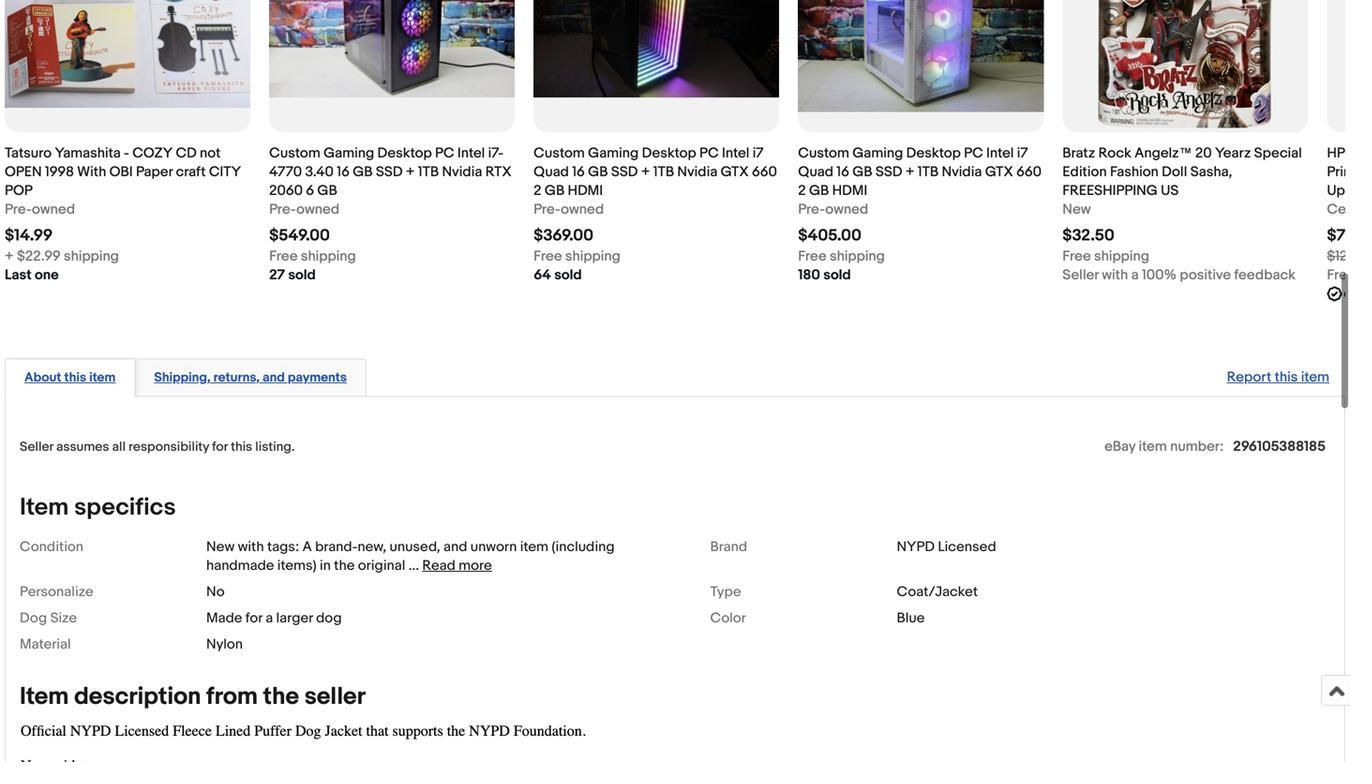 Task type: describe. For each thing, give the bounding box(es) containing it.
freeshipping
[[1063, 182, 1158, 199]]

item inside the report this item link
[[1302, 369, 1330, 386]]

2 for $369.00
[[534, 182, 542, 199]]

sasha,
[[1191, 164, 1233, 181]]

seller assumes all responsibility for this listing.
[[20, 439, 295, 455]]

Seller with a 100% positive feedback text field
[[1063, 266, 1296, 285]]

bratz
[[1063, 145, 1096, 162]]

positive
[[1180, 267, 1232, 284]]

desktop for $369.00
[[642, 145, 697, 162]]

pc for $549.00
[[435, 145, 454, 162]]

report this item
[[1227, 369, 1330, 386]]

gaming for $369.00
[[588, 145, 639, 162]]

tags:
[[267, 539, 299, 556]]

not
[[200, 145, 221, 162]]

$22.99
[[17, 248, 61, 265]]

item specifics
[[20, 493, 176, 522]]

pc for $405.00
[[964, 145, 984, 162]]

report this item link
[[1218, 360, 1339, 395]]

item right ebay
[[1139, 438, 1167, 455]]

cer
[[1327, 201, 1351, 218]]

16 for $405.00
[[837, 164, 850, 181]]

3.40
[[305, 164, 334, 181]]

pre-owned text field for $369.00
[[534, 200, 604, 219]]

quad for $369.00
[[534, 164, 569, 181]]

1 horizontal spatial this
[[231, 439, 252, 455]]

custom for $405.00
[[798, 145, 850, 162]]

660 for $405.00
[[1017, 164, 1042, 181]]

27
[[269, 267, 285, 284]]

tatsuro
[[5, 145, 52, 162]]

1tb inside custom gaming desktop pc intel i7- 4770 3.40 16 gb ssd + 1tb nvidia rtx 2060 6 gb pre-owned $549.00 free shipping 27 sold
[[418, 164, 439, 181]]

owned for $549.00
[[296, 201, 340, 218]]

items)
[[277, 557, 317, 574]]

pop
[[5, 182, 33, 199]]

cozy
[[132, 145, 173, 162]]

hdmi for $369.00
[[568, 182, 603, 199]]

custom for $549.00
[[269, 145, 321, 162]]

last
[[5, 267, 32, 284]]

64 sold text field
[[534, 266, 582, 285]]

yamashita
[[55, 145, 121, 162]]

shipping for $405.00
[[830, 248, 885, 265]]

$369.00 text field
[[534, 226, 594, 246]]

nvidia for $369.00
[[678, 164, 718, 181]]

intel for $369.00
[[722, 145, 750, 162]]

nypd licensed
[[897, 539, 997, 556]]

i7 for $369.00
[[753, 145, 764, 162]]

quad for $405.00
[[798, 164, 834, 181]]

about
[[24, 370, 61, 386]]

gaming for $549.00
[[324, 145, 374, 162]]

craft
[[176, 164, 206, 181]]

blue
[[897, 610, 925, 627]]

fashion
[[1110, 164, 1159, 181]]

obi
[[109, 164, 133, 181]]

item for item specifics
[[20, 493, 69, 522]]

handmade
[[206, 557, 274, 574]]

100%
[[1142, 267, 1177, 284]]

$71
[[1327, 226, 1351, 246]]

sold for $549.00
[[288, 267, 316, 284]]

64
[[534, 267, 551, 284]]

...
[[409, 557, 419, 574]]

27 sold text field
[[269, 266, 316, 285]]

hp e cer $71 $129 free
[[1327, 145, 1351, 284]]

yearz
[[1215, 145, 1251, 162]]

4770
[[269, 164, 302, 181]]

16 for $369.00
[[572, 164, 585, 181]]

1998
[[45, 164, 74, 181]]

more
[[459, 557, 492, 574]]

intel for $549.00
[[458, 145, 485, 162]]

free shipping text field for $32.50
[[1063, 247, 1150, 266]]

specifics
[[74, 493, 176, 522]]

with inside new with tags: a brand-new, unused, and unworn item (including handmade items) in the original ...
[[238, 539, 264, 556]]

free shipping text field for $405.00
[[798, 247, 885, 266]]

us
[[1161, 182, 1179, 199]]

city
[[209, 164, 241, 181]]

intel for $405.00
[[987, 145, 1014, 162]]

+ $22.99 shipping text field
[[5, 247, 119, 266]]

responsibility
[[129, 439, 209, 455]]

0 horizontal spatial the
[[263, 683, 299, 712]]

owned for $405.00
[[826, 201, 869, 218]]

180 sold text field
[[798, 266, 851, 285]]

a
[[302, 539, 312, 556]]

brand-
[[315, 539, 358, 556]]

1tb for $405.00
[[918, 164, 939, 181]]

shipping inside the tatsuro yamashita - cozy cd not open 1998 with obi paper craft  city pop pre-owned $14.99 + $22.99 shipping last one
[[64, 248, 119, 265]]

read
[[422, 557, 456, 574]]

free shipping text field for $549.00
[[269, 247, 356, 266]]

nylon
[[206, 636, 243, 653]]

feedback
[[1235, 267, 1296, 284]]

unworn
[[471, 539, 517, 556]]

doll
[[1162, 164, 1188, 181]]

brand
[[710, 539, 748, 556]]

$549.00
[[269, 226, 330, 246]]

item inside about this item button
[[89, 370, 116, 386]]

seller inside bratz rock angelz™ 20 yearz special edition fashion doll sasha, freeshipping us new $32.50 free shipping seller with a 100% positive feedback
[[1063, 267, 1099, 284]]

read more
[[422, 557, 492, 574]]

personalize
[[20, 584, 93, 601]]

owned inside the tatsuro yamashita - cozy cd not open 1998 with obi paper craft  city pop pre-owned $14.99 + $22.99 shipping last one
[[32, 201, 75, 218]]

made for a larger dog
[[206, 610, 342, 627]]

pre-owned text field for $14.99
[[5, 200, 75, 219]]

Last one text field
[[5, 266, 59, 285]]

Free text field
[[1327, 266, 1351, 285]]

nypd
[[897, 539, 935, 556]]

coat/jacket
[[897, 584, 978, 601]]

nvidia for $405.00
[[942, 164, 982, 181]]

pre- for $369.00
[[534, 201, 561, 218]]

free for $405.00
[[798, 248, 827, 265]]

a inside bratz rock angelz™ 20 yearz special edition fashion doll sasha, freeshipping us new $32.50 free shipping seller with a 100% positive feedback
[[1132, 267, 1139, 284]]

rtx
[[486, 164, 512, 181]]

20
[[1196, 145, 1212, 162]]

desktop for $405.00
[[907, 145, 961, 162]]

shipping for $369.00
[[565, 248, 621, 265]]

custom gaming desktop pc intel i7- 4770 3.40 16 gb ssd + 1tb nvidia rtx 2060 6 gb pre-owned $549.00 free shipping 27 sold
[[269, 145, 512, 284]]

all
[[112, 439, 126, 455]]

angelz™
[[1135, 145, 1193, 162]]

unused,
[[390, 539, 440, 556]]



Task type: locate. For each thing, give the bounding box(es) containing it.
1 vertical spatial a
[[266, 610, 273, 627]]

3 16 from the left
[[837, 164, 850, 181]]

4 owned from the left
[[826, 201, 869, 218]]

Free shipping text field
[[534, 247, 621, 266], [1063, 247, 1150, 266]]

free shipping text field down $549.00 text box
[[269, 247, 356, 266]]

condition
[[20, 539, 83, 556]]

previous price $129.99 45% off text field
[[1327, 247, 1351, 266]]

gaming inside custom gaming desktop pc intel i7- 4770 3.40 16 gb ssd + 1tb nvidia rtx 2060 6 gb pre-owned $549.00 free shipping 27 sold
[[324, 145, 374, 162]]

custom inside custom gaming desktop pc intel i7 quad 16 gb ssd + 1tb nvidia gtx 660 2 gb hdmi pre-owned $369.00 free shipping 64 sold
[[534, 145, 585, 162]]

1 free shipping text field from the left
[[269, 247, 356, 266]]

0 horizontal spatial a
[[266, 610, 273, 627]]

sold inside custom gaming desktop pc intel i7 quad 16 gb ssd + 1tb nvidia gtx 660 2 gb hdmi pre-owned $369.00 free shipping 64 sold
[[554, 267, 582, 284]]

hdmi for $405.00
[[833, 182, 868, 199]]

and right returns,
[[263, 370, 285, 386]]

4 pre- from the left
[[798, 201, 826, 218]]

1 horizontal spatial a
[[1132, 267, 1139, 284]]

1 vertical spatial new
[[206, 539, 235, 556]]

custom right i7-
[[534, 145, 585, 162]]

item description from the seller
[[20, 683, 366, 712]]

1 horizontal spatial new
[[1063, 201, 1091, 218]]

seller
[[305, 683, 366, 712]]

seller left the assumes
[[20, 439, 53, 455]]

1 vertical spatial and
[[444, 539, 467, 556]]

2 horizontal spatial this
[[1275, 369, 1298, 386]]

Pre-owned text field
[[5, 200, 75, 219], [269, 200, 340, 219], [534, 200, 604, 219], [798, 200, 869, 219]]

with up handmade
[[238, 539, 264, 556]]

pre-
[[5, 201, 32, 218], [269, 201, 296, 218], [534, 201, 561, 218], [798, 201, 826, 218]]

2 horizontal spatial custom
[[798, 145, 850, 162]]

shipping down $405.00
[[830, 248, 885, 265]]

0 horizontal spatial ssd
[[376, 164, 403, 181]]

sold
[[288, 267, 316, 284], [554, 267, 582, 284], [824, 267, 851, 284]]

3 custom from the left
[[798, 145, 850, 162]]

shipping, returns, and payments button
[[154, 369, 347, 387]]

for right made
[[246, 610, 262, 627]]

0 horizontal spatial for
[[212, 439, 228, 455]]

intel inside custom gaming desktop pc intel i7- 4770 3.40 16 gb ssd + 1tb nvidia rtx 2060 6 gb pre-owned $549.00 free shipping 27 sold
[[458, 145, 485, 162]]

0 horizontal spatial with
[[238, 539, 264, 556]]

gaming inside custom gaming desktop pc intel i7 quad 16 gb ssd + 1tb nvidia gtx 660 2 gb hdmi pre-owned $369.00 free shipping 64 sold
[[588, 145, 639, 162]]

number:
[[1171, 438, 1224, 455]]

special
[[1255, 145, 1303, 162]]

2 horizontal spatial 1tb
[[918, 164, 939, 181]]

this right report
[[1275, 369, 1298, 386]]

ssd for $405.00
[[876, 164, 903, 181]]

1 ssd from the left
[[376, 164, 403, 181]]

2 horizontal spatial sold
[[824, 267, 851, 284]]

i7-
[[488, 145, 504, 162]]

gb
[[353, 164, 373, 181], [588, 164, 608, 181], [853, 164, 873, 181], [317, 182, 337, 199], [545, 182, 565, 199], [809, 182, 829, 199]]

nvidia inside custom gaming desktop pc intel i7- 4770 3.40 16 gb ssd + 1tb nvidia rtx 2060 6 gb pre-owned $549.00 free shipping 27 sold
[[442, 164, 482, 181]]

about this item button
[[24, 369, 116, 387]]

tatsuro yamashita - cozy cd not open 1998 with obi paper craft  city pop pre-owned $14.99 + $22.99 shipping last one
[[5, 145, 241, 284]]

custom gaming desktop pc intel i7 quad 16 gb ssd + 1tb nvidia gtx 660 2 gb hdmi pre-owned $405.00 free shipping 180 sold
[[798, 145, 1042, 284]]

2 pc from the left
[[700, 145, 719, 162]]

pre-owned text field up $405.00
[[798, 200, 869, 219]]

1 horizontal spatial 16
[[572, 164, 585, 181]]

ssd inside custom gaming desktop pc intel i7- 4770 3.40 16 gb ssd + 1tb nvidia rtx 2060 6 gb pre-owned $549.00 free shipping 27 sold
[[376, 164, 403, 181]]

2 item from the top
[[20, 683, 69, 712]]

shipping inside custom gaming desktop pc intel i7- 4770 3.40 16 gb ssd + 1tb nvidia rtx 2060 6 gb pre-owned $549.00 free shipping 27 sold
[[301, 248, 356, 265]]

1 horizontal spatial free shipping text field
[[798, 247, 885, 266]]

item for item description from the seller
[[20, 683, 69, 712]]

owned inside custom gaming desktop pc intel i7 quad 16 gb ssd + 1tb nvidia gtx 660 2 gb hdmi pre-owned $405.00 free shipping 180 sold
[[826, 201, 869, 218]]

owned for $369.00
[[561, 201, 604, 218]]

1 vertical spatial with
[[238, 539, 264, 556]]

2 gtx from the left
[[985, 164, 1014, 181]]

3 sold from the left
[[824, 267, 851, 284]]

(including
[[552, 539, 615, 556]]

owned up $14.99
[[32, 201, 75, 218]]

0 horizontal spatial custom
[[269, 145, 321, 162]]

new with tags: a brand-new, unused, and unworn item (including handmade items) in the original ...
[[206, 539, 615, 574]]

pre-owned text field for $405.00
[[798, 200, 869, 219]]

1 16 from the left
[[337, 164, 350, 181]]

item inside new with tags: a brand-new, unused, and unworn item (including handmade items) in the original ...
[[520, 539, 549, 556]]

0 horizontal spatial pc
[[435, 145, 454, 162]]

pre-owned text field up $369.00 at the top left
[[534, 200, 604, 219]]

1 free shipping text field from the left
[[534, 247, 621, 266]]

gtx
[[721, 164, 749, 181], [985, 164, 1014, 181]]

desktop for $549.00
[[378, 145, 432, 162]]

$32.50 text field
[[1063, 226, 1115, 246]]

custom gaming desktop pc intel i7 quad 16 gb ssd + 1tb nvidia gtx 660 2 gb hdmi pre-owned $369.00 free shipping 64 sold
[[534, 145, 777, 284]]

with
[[77, 164, 106, 181]]

pre- inside the tatsuro yamashita - cozy cd not open 1998 with obi paper craft  city pop pre-owned $14.99 + $22.99 shipping last one
[[5, 201, 32, 218]]

16 right 3.40
[[337, 164, 350, 181]]

Free shipping text field
[[269, 247, 356, 266], [798, 247, 885, 266]]

pre- down pop
[[5, 201, 32, 218]]

item down material
[[20, 683, 69, 712]]

2 quad from the left
[[798, 164, 834, 181]]

1 gaming from the left
[[324, 145, 374, 162]]

1 horizontal spatial for
[[246, 610, 262, 627]]

0 horizontal spatial 16
[[337, 164, 350, 181]]

item up condition
[[20, 493, 69, 522]]

new up handmade
[[206, 539, 235, 556]]

for
[[212, 439, 228, 455], [246, 610, 262, 627]]

dog
[[316, 610, 342, 627]]

3 gaming from the left
[[853, 145, 903, 162]]

shipping down $369.00 at the top left
[[565, 248, 621, 265]]

0 horizontal spatial i7
[[753, 145, 764, 162]]

owned inside custom gaming desktop pc intel i7- 4770 3.40 16 gb ssd + 1tb nvidia rtx 2060 6 gb pre-owned $549.00 free shipping 27 sold
[[296, 201, 340, 218]]

2 free shipping text field from the left
[[1063, 247, 1150, 266]]

1 horizontal spatial 660
[[1017, 164, 1042, 181]]

0 horizontal spatial quad
[[534, 164, 569, 181]]

$14.99 text field
[[5, 226, 53, 246]]

dog size
[[20, 610, 77, 627]]

pre- up $369.00 at the top left
[[534, 201, 561, 218]]

desktop
[[378, 145, 432, 162], [642, 145, 697, 162], [907, 145, 961, 162]]

new,
[[358, 539, 387, 556]]

2 horizontal spatial ssd
[[876, 164, 903, 181]]

2 sold from the left
[[554, 267, 582, 284]]

2 horizontal spatial gaming
[[853, 145, 903, 162]]

$369.00
[[534, 226, 594, 246]]

item right report
[[1302, 369, 1330, 386]]

2 hdmi from the left
[[833, 182, 868, 199]]

free inside custom gaming desktop pc intel i7- 4770 3.40 16 gb ssd + 1tb nvidia rtx 2060 6 gb pre-owned $549.00 free shipping 27 sold
[[269, 248, 298, 265]]

nvidia inside custom gaming desktop pc intel i7 quad 16 gb ssd + 1tb nvidia gtx 660 2 gb hdmi pre-owned $405.00 free shipping 180 sold
[[942, 164, 982, 181]]

sold right the '27'
[[288, 267, 316, 284]]

with inside bratz rock angelz™ 20 yearz special edition fashion doll sasha, freeshipping us new $32.50 free shipping seller with a 100% positive feedback
[[1102, 267, 1129, 284]]

gaming inside custom gaming desktop pc intel i7 quad 16 gb ssd + 1tb nvidia gtx 660 2 gb hdmi pre-owned $405.00 free shipping 180 sold
[[853, 145, 903, 162]]

custom up '4770'
[[269, 145, 321, 162]]

New text field
[[1063, 200, 1091, 219]]

free up the '27'
[[269, 248, 298, 265]]

3 shipping from the left
[[565, 248, 621, 265]]

free for $549.00
[[269, 248, 298, 265]]

custom inside custom gaming desktop pc intel i7 quad 16 gb ssd + 1tb nvidia gtx 660 2 gb hdmi pre-owned $405.00 free shipping 180 sold
[[798, 145, 850, 162]]

shipping right $22.99
[[64, 248, 119, 265]]

1 vertical spatial item
[[20, 683, 69, 712]]

free
[[269, 248, 298, 265], [534, 248, 562, 265], [798, 248, 827, 265], [1063, 248, 1091, 265], [1327, 267, 1351, 284]]

this for report
[[1275, 369, 1298, 386]]

2 custom from the left
[[534, 145, 585, 162]]

i7
[[753, 145, 764, 162], [1017, 145, 1028, 162]]

1 gtx from the left
[[721, 164, 749, 181]]

ebay
[[1105, 438, 1136, 455]]

intel inside custom gaming desktop pc intel i7 quad 16 gb ssd + 1tb nvidia gtx 660 2 gb hdmi pre-owned $369.00 free shipping 64 sold
[[722, 145, 750, 162]]

1 horizontal spatial sold
[[554, 267, 582, 284]]

3 intel from the left
[[987, 145, 1014, 162]]

the inside new with tags: a brand-new, unused, and unworn item (including handmade items) in the original ...
[[334, 557, 355, 574]]

owned up $369.00 at the top left
[[561, 201, 604, 218]]

free up 180
[[798, 248, 827, 265]]

0 horizontal spatial gaming
[[324, 145, 374, 162]]

1 horizontal spatial gaming
[[588, 145, 639, 162]]

in
[[320, 557, 331, 574]]

2 gaming from the left
[[588, 145, 639, 162]]

1 horizontal spatial free shipping text field
[[1063, 247, 1150, 266]]

$14.99
[[5, 226, 53, 246]]

1 horizontal spatial gtx
[[985, 164, 1014, 181]]

1 i7 from the left
[[753, 145, 764, 162]]

pc inside custom gaming desktop pc intel i7 quad 16 gb ssd + 1tb nvidia gtx 660 2 gb hdmi pre-owned $405.00 free shipping 180 sold
[[964, 145, 984, 162]]

660 inside custom gaming desktop pc intel i7 quad 16 gb ssd + 1tb nvidia gtx 660 2 gb hdmi pre-owned $405.00 free shipping 180 sold
[[1017, 164, 1042, 181]]

a left the 100% on the right
[[1132, 267, 1139, 284]]

2 shipping from the left
[[301, 248, 356, 265]]

1 pc from the left
[[435, 145, 454, 162]]

owned down 6
[[296, 201, 340, 218]]

nvidia inside custom gaming desktop pc intel i7 quad 16 gb ssd + 1tb nvidia gtx 660 2 gb hdmi pre-owned $369.00 free shipping 64 sold
[[678, 164, 718, 181]]

this right about
[[64, 370, 86, 386]]

0 horizontal spatial 2
[[534, 182, 542, 199]]

pc for $369.00
[[700, 145, 719, 162]]

item right unworn
[[520, 539, 549, 556]]

+ inside custom gaming desktop pc intel i7 quad 16 gb ssd + 1tb nvidia gtx 660 2 gb hdmi pre-owned $369.00 free shipping 64 sold
[[641, 164, 650, 181]]

1 horizontal spatial intel
[[722, 145, 750, 162]]

$32.50
[[1063, 226, 1115, 246]]

payments
[[288, 370, 347, 386]]

custom
[[269, 145, 321, 162], [534, 145, 585, 162], [798, 145, 850, 162]]

custom inside custom gaming desktop pc intel i7- 4770 3.40 16 gb ssd + 1tb nvidia rtx 2060 6 gb pre-owned $549.00 free shipping 27 sold
[[269, 145, 321, 162]]

the right in
[[334, 557, 355, 574]]

2 pre- from the left
[[269, 201, 296, 218]]

quad up $405.00
[[798, 164, 834, 181]]

2 2 from the left
[[798, 182, 806, 199]]

1 item from the top
[[20, 493, 69, 522]]

1 horizontal spatial nvidia
[[678, 164, 718, 181]]

intel inside custom gaming desktop pc intel i7 quad 16 gb ssd + 1tb nvidia gtx 660 2 gb hdmi pre-owned $405.00 free shipping 180 sold
[[987, 145, 1014, 162]]

quad right rtx
[[534, 164, 569, 181]]

1 2 from the left
[[534, 182, 542, 199]]

the
[[334, 557, 355, 574], [263, 683, 299, 712]]

item right about
[[89, 370, 116, 386]]

1 vertical spatial seller
[[20, 439, 53, 455]]

2 up $405.00
[[798, 182, 806, 199]]

gtx for $369.00
[[721, 164, 749, 181]]

1 horizontal spatial quad
[[798, 164, 834, 181]]

licensed
[[938, 539, 997, 556]]

1 nvidia from the left
[[442, 164, 482, 181]]

this inside button
[[64, 370, 86, 386]]

type
[[710, 584, 741, 601]]

16 inside custom gaming desktop pc intel i7- 4770 3.40 16 gb ssd + 1tb nvidia rtx 2060 6 gb pre-owned $549.00 free shipping 27 sold
[[337, 164, 350, 181]]

free inside custom gaming desktop pc intel i7 quad 16 gb ssd + 1tb nvidia gtx 660 2 gb hdmi pre-owned $405.00 free shipping 180 sold
[[798, 248, 827, 265]]

0 horizontal spatial this
[[64, 370, 86, 386]]

pre-owned text field down pop
[[5, 200, 75, 219]]

4 pre-owned text field from the left
[[798, 200, 869, 219]]

i7 inside custom gaming desktop pc intel i7 quad 16 gb ssd + 1tb nvidia gtx 660 2 gb hdmi pre-owned $369.00 free shipping 64 sold
[[753, 145, 764, 162]]

pc inside custom gaming desktop pc intel i7- 4770 3.40 16 gb ssd + 1tb nvidia rtx 2060 6 gb pre-owned $549.00 free shipping 27 sold
[[435, 145, 454, 162]]

and inside button
[[263, 370, 285, 386]]

16 up $369.00 at the top left
[[572, 164, 585, 181]]

1 horizontal spatial with
[[1102, 267, 1129, 284]]

2 16 from the left
[[572, 164, 585, 181]]

1 intel from the left
[[458, 145, 485, 162]]

$405.00 text field
[[798, 226, 862, 246]]

i7 for $405.00
[[1017, 145, 1028, 162]]

3 pre-owned text field from the left
[[534, 200, 604, 219]]

a
[[1132, 267, 1139, 284], [266, 610, 273, 627]]

sold right 180
[[824, 267, 851, 284]]

sold inside custom gaming desktop pc intel i7- 4770 3.40 16 gb ssd + 1tb nvidia rtx 2060 6 gb pre-owned $549.00 free shipping 27 sold
[[288, 267, 316, 284]]

3 nvidia from the left
[[942, 164, 982, 181]]

1 custom from the left
[[269, 145, 321, 162]]

2 ssd from the left
[[611, 164, 638, 181]]

shipping inside custom gaming desktop pc intel i7 quad 16 gb ssd + 1tb nvidia gtx 660 2 gb hdmi pre-owned $405.00 free shipping 180 sold
[[830, 248, 885, 265]]

2 660 from the left
[[1017, 164, 1042, 181]]

2 desktop from the left
[[642, 145, 697, 162]]

1 horizontal spatial and
[[444, 539, 467, 556]]

1 quad from the left
[[534, 164, 569, 181]]

+ inside custom gaming desktop pc intel i7 quad 16 gb ssd + 1tb nvidia gtx 660 2 gb hdmi pre-owned $405.00 free shipping 180 sold
[[906, 164, 915, 181]]

0 vertical spatial with
[[1102, 267, 1129, 284]]

desktop inside custom gaming desktop pc intel i7 quad 16 gb ssd + 1tb nvidia gtx 660 2 gb hdmi pre-owned $405.00 free shipping 180 sold
[[907, 145, 961, 162]]

shipping inside bratz rock angelz™ 20 yearz special edition fashion doll sasha, freeshipping us new $32.50 free shipping seller with a 100% positive feedback
[[1095, 248, 1150, 265]]

1 horizontal spatial ssd
[[611, 164, 638, 181]]

owned inside custom gaming desktop pc intel i7 quad 16 gb ssd + 1tb nvidia gtx 660 2 gb hdmi pre-owned $369.00 free shipping 64 sold
[[561, 201, 604, 218]]

sold right 64
[[554, 267, 582, 284]]

shipping inside custom gaming desktop pc intel i7 quad 16 gb ssd + 1tb nvidia gtx 660 2 gb hdmi pre-owned $369.00 free shipping 64 sold
[[565, 248, 621, 265]]

for right "responsibility"
[[212, 439, 228, 455]]

hp
[[1327, 145, 1345, 162]]

gtx inside custom gaming desktop pc intel i7 quad 16 gb ssd + 1tb nvidia gtx 660 2 gb hdmi pre-owned $369.00 free shipping 64 sold
[[721, 164, 749, 181]]

pc
[[435, 145, 454, 162], [700, 145, 719, 162], [964, 145, 984, 162]]

color
[[710, 610, 746, 627]]

6
[[306, 182, 314, 199]]

1 desktop from the left
[[378, 145, 432, 162]]

hdmi up $369.00 text box
[[568, 182, 603, 199]]

a left larger
[[266, 610, 273, 627]]

660
[[752, 164, 777, 181], [1017, 164, 1042, 181]]

1 660 from the left
[[752, 164, 777, 181]]

0 horizontal spatial new
[[206, 539, 235, 556]]

3 pre- from the left
[[534, 201, 561, 218]]

2 pre-owned text field from the left
[[269, 200, 340, 219]]

original
[[358, 557, 406, 574]]

pre- inside custom gaming desktop pc intel i7- 4770 3.40 16 gb ssd + 1tb nvidia rtx 2060 6 gb pre-owned $549.00 free shipping 27 sold
[[269, 201, 296, 218]]

the right from
[[263, 683, 299, 712]]

3 desktop from the left
[[907, 145, 961, 162]]

0 horizontal spatial 660
[[752, 164, 777, 181]]

free shipping text field down $405.00
[[798, 247, 885, 266]]

pc inside custom gaming desktop pc intel i7 quad 16 gb ssd + 1tb nvidia gtx 660 2 gb hdmi pre-owned $369.00 free shipping 64 sold
[[700, 145, 719, 162]]

2060
[[269, 182, 303, 199]]

1 vertical spatial the
[[263, 683, 299, 712]]

cd
[[176, 145, 197, 162]]

pre- for $549.00
[[269, 201, 296, 218]]

1 horizontal spatial i7
[[1017, 145, 1028, 162]]

2
[[534, 182, 542, 199], [798, 182, 806, 199]]

free inside custom gaming desktop pc intel i7 quad 16 gb ssd + 1tb nvidia gtx 660 2 gb hdmi pre-owned $369.00 free shipping 64 sold
[[534, 248, 562, 265]]

and up read more 'button' at the left bottom
[[444, 539, 467, 556]]

16
[[337, 164, 350, 181], [572, 164, 585, 181], [837, 164, 850, 181]]

0 horizontal spatial 1tb
[[418, 164, 439, 181]]

owned
[[32, 201, 75, 218], [296, 201, 340, 218], [561, 201, 604, 218], [826, 201, 869, 218]]

tab list
[[5, 355, 1346, 397]]

2 horizontal spatial 16
[[837, 164, 850, 181]]

1 owned from the left
[[32, 201, 75, 218]]

owned up $405.00
[[826, 201, 869, 218]]

free down previous price $129.99 45% off text field
[[1327, 267, 1351, 284]]

new inside bratz rock angelz™ 20 yearz special edition fashion doll sasha, freeshipping us new $32.50 free shipping seller with a 100% positive feedback
[[1063, 201, 1091, 218]]

free down $32.50 text box
[[1063, 248, 1091, 265]]

1 vertical spatial for
[[246, 610, 262, 627]]

pre- up $405.00
[[798, 201, 826, 218]]

free shipping text field for $369.00
[[534, 247, 621, 266]]

1 pre-owned text field from the left
[[5, 200, 75, 219]]

3 owned from the left
[[561, 201, 604, 218]]

pre-owned text field for $549.00
[[269, 200, 340, 219]]

0 horizontal spatial free shipping text field
[[269, 247, 356, 266]]

0 horizontal spatial sold
[[288, 267, 316, 284]]

ssd inside custom gaming desktop pc intel i7 quad 16 gb ssd + 1tb nvidia gtx 660 2 gb hdmi pre-owned $405.00 free shipping 180 sold
[[876, 164, 903, 181]]

1 horizontal spatial seller
[[1063, 267, 1099, 284]]

returns,
[[213, 370, 260, 386]]

2 nvidia from the left
[[678, 164, 718, 181]]

sold for $405.00
[[824, 267, 851, 284]]

rock
[[1099, 145, 1132, 162]]

pre- for $405.00
[[798, 201, 826, 218]]

0 vertical spatial the
[[334, 557, 355, 574]]

size
[[50, 610, 77, 627]]

read more button
[[422, 557, 492, 574]]

this for about
[[64, 370, 86, 386]]

with
[[1102, 267, 1129, 284], [238, 539, 264, 556]]

ssd for $369.00
[[611, 164, 638, 181]]

3 pc from the left
[[964, 145, 984, 162]]

with left the 100% on the right
[[1102, 267, 1129, 284]]

sold inside custom gaming desktop pc intel i7 quad 16 gb ssd + 1tb nvidia gtx 660 2 gb hdmi pre-owned $405.00 free shipping 180 sold
[[824, 267, 851, 284]]

new up $32.50 text box
[[1063, 201, 1091, 218]]

report
[[1227, 369, 1272, 386]]

1tb inside custom gaming desktop pc intel i7 quad 16 gb ssd + 1tb nvidia gtx 660 2 gb hdmi pre-owned $369.00 free shipping 64 sold
[[653, 164, 674, 181]]

free up 64
[[534, 248, 562, 265]]

16 inside custom gaming desktop pc intel i7 quad 16 gb ssd + 1tb nvidia gtx 660 2 gb hdmi pre-owned $405.00 free shipping 180 sold
[[837, 164, 850, 181]]

1 horizontal spatial custom
[[534, 145, 585, 162]]

0 vertical spatial for
[[212, 439, 228, 455]]

0 vertical spatial new
[[1063, 201, 1091, 218]]

2 free shipping text field from the left
[[798, 247, 885, 266]]

desktop inside custom gaming desktop pc intel i7 quad 16 gb ssd + 1tb nvidia gtx 660 2 gb hdmi pre-owned $369.00 free shipping 64 sold
[[642, 145, 697, 162]]

paper
[[136, 164, 173, 181]]

2 horizontal spatial nvidia
[[942, 164, 982, 181]]

2 horizontal spatial intel
[[987, 145, 1014, 162]]

5 shipping from the left
[[1095, 248, 1150, 265]]

new inside new with tags: a brand-new, unused, and unworn item (including handmade items) in the original ...
[[206, 539, 235, 556]]

about this item
[[24, 370, 116, 386]]

shipping for $549.00
[[301, 248, 356, 265]]

1 pre- from the left
[[5, 201, 32, 218]]

quad inside custom gaming desktop pc intel i7 quad 16 gb ssd + 1tb nvidia gtx 660 2 gb hdmi pre-owned $405.00 free shipping 180 sold
[[798, 164, 834, 181]]

0 vertical spatial item
[[20, 493, 69, 522]]

660 inside custom gaming desktop pc intel i7 quad 16 gb ssd + 1tb nvidia gtx 660 2 gb hdmi pre-owned $369.00 free shipping 64 sold
[[752, 164, 777, 181]]

$71 text field
[[1327, 226, 1351, 246]]

0 horizontal spatial gtx
[[721, 164, 749, 181]]

16 up the $405.00 text box
[[837, 164, 850, 181]]

-
[[124, 145, 129, 162]]

nvidia
[[442, 164, 482, 181], [678, 164, 718, 181], [942, 164, 982, 181]]

2 for $405.00
[[798, 182, 806, 199]]

bratz rock angelz™ 20 yearz special edition fashion doll sasha, freeshipping us new $32.50 free shipping seller with a 100% positive feedback
[[1063, 145, 1303, 284]]

free shipping text field down $32.50
[[1063, 247, 1150, 266]]

shipping down $32.50
[[1095, 248, 1150, 265]]

0 horizontal spatial seller
[[20, 439, 53, 455]]

free shipping text field down $369.00 at the top left
[[534, 247, 621, 266]]

hdmi inside custom gaming desktop pc intel i7 quad 16 gb ssd + 1tb nvidia gtx 660 2 gb hdmi pre-owned $369.00 free shipping 64 sold
[[568, 182, 603, 199]]

1 horizontal spatial desktop
[[642, 145, 697, 162]]

0 vertical spatial a
[[1132, 267, 1139, 284]]

1 1tb from the left
[[418, 164, 439, 181]]

2 inside custom gaming desktop pc intel i7 quad 16 gb ssd + 1tb nvidia gtx 660 2 gb hdmi pre-owned $369.00 free shipping 64 sold
[[534, 182, 542, 199]]

free inside bratz rock angelz™ 20 yearz special edition fashion doll sasha, freeshipping us new $32.50 free shipping seller with a 100% positive feedback
[[1063, 248, 1091, 265]]

no
[[206, 584, 225, 601]]

seller down $32.50
[[1063, 267, 1099, 284]]

hdmi up the $405.00 text box
[[833, 182, 868, 199]]

1 horizontal spatial the
[[334, 557, 355, 574]]

1 horizontal spatial 2
[[798, 182, 806, 199]]

larger
[[276, 610, 313, 627]]

quad inside custom gaming desktop pc intel i7 quad 16 gb ssd + 1tb nvidia gtx 660 2 gb hdmi pre-owned $369.00 free shipping 64 sold
[[534, 164, 569, 181]]

and inside new with tags: a brand-new, unused, and unworn item (including handmade items) in the original ...
[[444, 539, 467, 556]]

296105388185
[[1234, 438, 1326, 455]]

2 owned from the left
[[296, 201, 340, 218]]

0 horizontal spatial and
[[263, 370, 285, 386]]

2 intel from the left
[[722, 145, 750, 162]]

assumes
[[56, 439, 109, 455]]

1 shipping from the left
[[64, 248, 119, 265]]

ssd
[[376, 164, 403, 181], [611, 164, 638, 181], [876, 164, 903, 181]]

pre- inside custom gaming desktop pc intel i7 quad 16 gb ssd + 1tb nvidia gtx 660 2 gb hdmi pre-owned $405.00 free shipping 180 sold
[[798, 201, 826, 218]]

this left listing.
[[231, 439, 252, 455]]

shipping,
[[154, 370, 211, 386]]

1 hdmi from the left
[[568, 182, 603, 199]]

2 i7 from the left
[[1017, 145, 1028, 162]]

pre- inside custom gaming desktop pc intel i7 quad 16 gb ssd + 1tb nvidia gtx 660 2 gb hdmi pre-owned $369.00 free shipping 64 sold
[[534, 201, 561, 218]]

0 vertical spatial and
[[263, 370, 285, 386]]

2 horizontal spatial pc
[[964, 145, 984, 162]]

2 1tb from the left
[[653, 164, 674, 181]]

0 horizontal spatial nvidia
[[442, 164, 482, 181]]

660 for $369.00
[[752, 164, 777, 181]]

shipping, returns, and payments
[[154, 370, 347, 386]]

pre-owned text field down 6
[[269, 200, 340, 219]]

16 inside custom gaming desktop pc intel i7 quad 16 gb ssd + 1tb nvidia gtx 660 2 gb hdmi pre-owned $369.00 free shipping 64 sold
[[572, 164, 585, 181]]

gtx inside custom gaming desktop pc intel i7 quad 16 gb ssd + 1tb nvidia gtx 660 2 gb hdmi pre-owned $405.00 free shipping 180 sold
[[985, 164, 1014, 181]]

1 horizontal spatial pc
[[700, 145, 719, 162]]

sold for $369.00
[[554, 267, 582, 284]]

1tb inside custom gaming desktop pc intel i7 quad 16 gb ssd + 1tb nvidia gtx 660 2 gb hdmi pre-owned $405.00 free shipping 180 sold
[[918, 164, 939, 181]]

Cer text field
[[1327, 200, 1351, 219]]

gtx for $405.00
[[985, 164, 1014, 181]]

+
[[406, 164, 415, 181], [641, 164, 650, 181], [906, 164, 915, 181], [5, 248, 14, 265]]

custom up $405.00
[[798, 145, 850, 162]]

0 horizontal spatial intel
[[458, 145, 485, 162]]

4 shipping from the left
[[830, 248, 885, 265]]

intel
[[458, 145, 485, 162], [722, 145, 750, 162], [987, 145, 1014, 162]]

0 vertical spatial seller
[[1063, 267, 1099, 284]]

3 ssd from the left
[[876, 164, 903, 181]]

180
[[798, 267, 821, 284]]

new
[[1063, 201, 1091, 218], [206, 539, 235, 556]]

tab list containing about this item
[[5, 355, 1346, 397]]

1 horizontal spatial hdmi
[[833, 182, 868, 199]]

free for $369.00
[[534, 248, 562, 265]]

ssd inside custom gaming desktop pc intel i7 quad 16 gb ssd + 1tb nvidia gtx 660 2 gb hdmi pre-owned $369.00 free shipping 64 sold
[[611, 164, 638, 181]]

2 inside custom gaming desktop pc intel i7 quad 16 gb ssd + 1tb nvidia gtx 660 2 gb hdmi pre-owned $405.00 free shipping 180 sold
[[798, 182, 806, 199]]

2 up $369.00 text box
[[534, 182, 542, 199]]

shipping down $549.00 text box
[[301, 248, 356, 265]]

made
[[206, 610, 242, 627]]

+ inside custom gaming desktop pc intel i7- 4770 3.40 16 gb ssd + 1tb nvidia rtx 2060 6 gb pre-owned $549.00 free shipping 27 sold
[[406, 164, 415, 181]]

$405.00
[[798, 226, 862, 246]]

$549.00 text field
[[269, 226, 330, 246]]

i7 inside custom gaming desktop pc intel i7 quad 16 gb ssd + 1tb nvidia gtx 660 2 gb hdmi pre-owned $405.00 free shipping 180 sold
[[1017, 145, 1028, 162]]

e
[[1348, 145, 1351, 162]]

0 horizontal spatial hdmi
[[568, 182, 603, 199]]

3 1tb from the left
[[918, 164, 939, 181]]

pre- down 2060
[[269, 201, 296, 218]]

open
[[5, 164, 42, 181]]

0 horizontal spatial free shipping text field
[[534, 247, 621, 266]]

1tb for $369.00
[[653, 164, 674, 181]]

seller
[[1063, 267, 1099, 284], [20, 439, 53, 455]]

1 sold from the left
[[288, 267, 316, 284]]

desktop inside custom gaming desktop pc intel i7- 4770 3.40 16 gb ssd + 1tb nvidia rtx 2060 6 gb pre-owned $549.00 free shipping 27 sold
[[378, 145, 432, 162]]

ebay item number: 296105388185
[[1105, 438, 1326, 455]]

2 horizontal spatial desktop
[[907, 145, 961, 162]]

custom for $369.00
[[534, 145, 585, 162]]

+ inside the tatsuro yamashita - cozy cd not open 1998 with obi paper craft  city pop pre-owned $14.99 + $22.99 shipping last one
[[5, 248, 14, 265]]

1 horizontal spatial 1tb
[[653, 164, 674, 181]]

hdmi inside custom gaming desktop pc intel i7 quad 16 gb ssd + 1tb nvidia gtx 660 2 gb hdmi pre-owned $405.00 free shipping 180 sold
[[833, 182, 868, 199]]

0 horizontal spatial desktop
[[378, 145, 432, 162]]

from
[[206, 683, 258, 712]]

gaming for $405.00
[[853, 145, 903, 162]]



Task type: vqa. For each thing, say whether or not it's contained in the screenshot.


